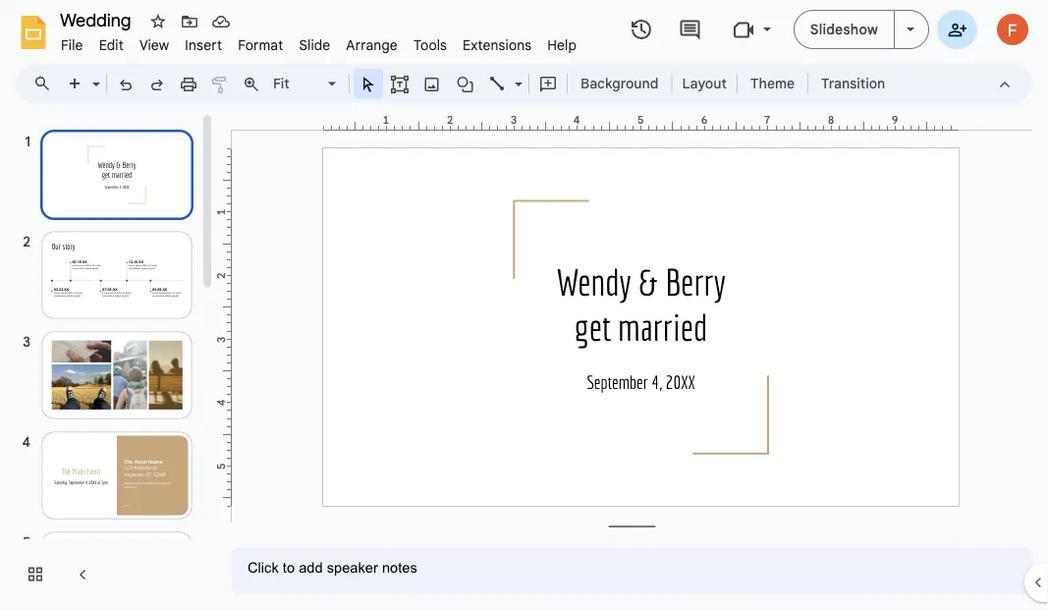 Task type: locate. For each thing, give the bounding box(es) containing it.
new slide with layout image
[[87, 71, 100, 78]]

menu bar
[[53, 26, 585, 58]]

background
[[581, 75, 659, 92]]

application
[[0, 0, 1049, 610]]

layout
[[683, 75, 727, 92]]

slideshow button
[[794, 10, 895, 49]]

theme button
[[742, 69, 804, 98]]

navigation
[[0, 111, 216, 610]]

insert
[[185, 36, 222, 54]]

menu bar containing file
[[53, 26, 585, 58]]

arrange menu item
[[338, 33, 406, 57]]

layout button
[[677, 69, 733, 98]]

help menu item
[[540, 33, 585, 57]]

main toolbar
[[58, 69, 896, 99]]

format
[[238, 36, 283, 54]]

Rename text field
[[53, 8, 143, 31]]

tools menu item
[[406, 33, 455, 57]]

view
[[139, 36, 169, 54]]

edit menu item
[[91, 33, 132, 57]]

Star checkbox
[[144, 8, 172, 35]]

file menu item
[[53, 33, 91, 57]]

insert image image
[[421, 70, 444, 97]]



Task type: describe. For each thing, give the bounding box(es) containing it.
navigation inside application
[[0, 111, 216, 610]]

arrange
[[346, 36, 398, 54]]

transition
[[822, 75, 886, 92]]

slide menu item
[[291, 33, 338, 57]]

slideshow
[[811, 21, 879, 38]]

Zoom text field
[[270, 70, 325, 97]]

tools
[[414, 36, 447, 54]]

theme
[[751, 75, 795, 92]]

file
[[61, 36, 83, 54]]

menu bar inside menu bar banner
[[53, 26, 585, 58]]

menu bar banner
[[0, 0, 1049, 610]]

Zoom field
[[267, 70, 345, 99]]

slide
[[299, 36, 331, 54]]

application containing slideshow
[[0, 0, 1049, 610]]

Menus field
[[25, 70, 68, 97]]

background button
[[572, 69, 668, 98]]

view menu item
[[132, 33, 177, 57]]

insert menu item
[[177, 33, 230, 57]]

shape image
[[455, 70, 477, 97]]

presentation options image
[[907, 28, 915, 31]]

transition button
[[813, 69, 895, 98]]

extensions menu item
[[455, 33, 540, 57]]

share. private to only me. image
[[948, 20, 967, 38]]

format menu item
[[230, 33, 291, 57]]

help
[[548, 36, 577, 54]]

extensions
[[463, 36, 532, 54]]

edit
[[99, 36, 124, 54]]



Task type: vqa. For each thing, say whether or not it's contained in the screenshot.
status
no



